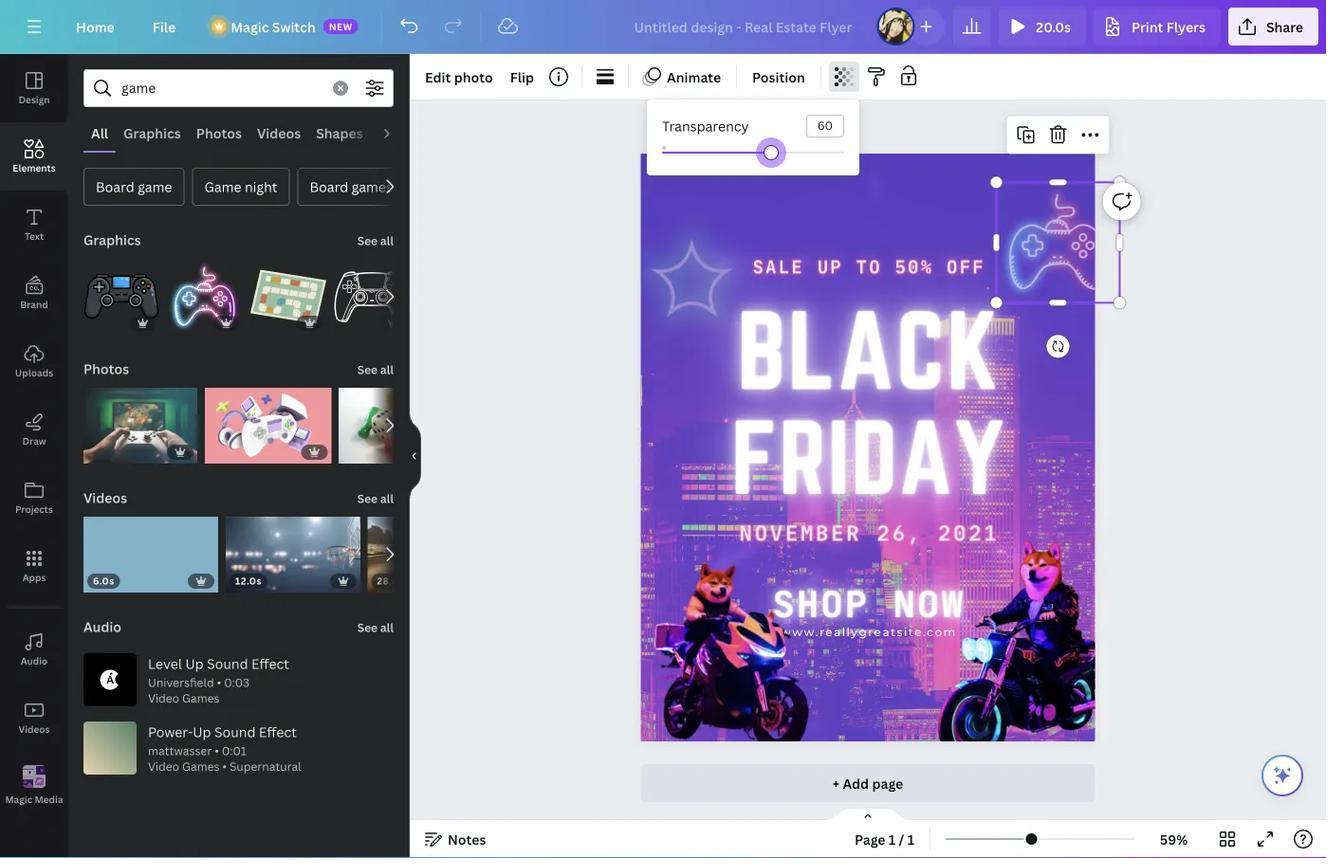 Task type: describe. For each thing, give the bounding box(es) containing it.
Search elements search field
[[121, 70, 322, 106]]

main menu bar
[[0, 0, 1327, 54]]

elements button
[[0, 122, 68, 191]]

28.0s group
[[368, 517, 502, 593]]

see all for videos
[[358, 491, 394, 507]]

now
[[894, 582, 966, 626]]

www.reallygreatsite.com
[[781, 625, 957, 639]]

to
[[856, 256, 882, 278]]

Design title text field
[[619, 8, 870, 46]]

see all button for videos
[[356, 479, 396, 517]]

canva assistant image
[[1272, 765, 1294, 788]]

+
[[833, 775, 840, 793]]

animate
[[667, 68, 721, 86]]

shapes
[[316, 124, 363, 142]]

shop now
[[773, 582, 966, 626]]

level up sound effect universfield • 0:03 video games
[[148, 655, 289, 707]]

share button
[[1229, 8, 1319, 46]]

game
[[204, 178, 242, 196]]

page
[[873, 775, 904, 793]]

audio inside side panel 'tab list'
[[21, 655, 48, 668]]

1 vertical spatial photos button
[[82, 350, 131, 388]]

universfield
[[148, 675, 214, 691]]

uploads button
[[0, 327, 68, 396]]

print flyers
[[1132, 18, 1206, 36]]

1 horizontal spatial photos button
[[189, 115, 250, 151]]

all for graphics
[[380, 233, 394, 249]]

board for board game
[[96, 178, 134, 196]]

see all button for photos
[[356, 350, 396, 388]]

home
[[76, 18, 115, 36]]

shop
[[773, 582, 870, 626]]

uploads
[[15, 366, 53, 379]]

board games
[[310, 178, 393, 196]]

game night button
[[192, 168, 290, 206]]

projects button
[[0, 464, 68, 532]]

sale
[[753, 256, 805, 278]]

edit
[[425, 68, 451, 86]]

game night
[[204, 178, 278, 196]]

apps button
[[0, 532, 68, 601]]

all button
[[84, 115, 116, 151]]

power-up sound effect mattwasser • 0:01 video games • supernatural
[[148, 724, 301, 775]]

videos inside side panel 'tab list'
[[19, 723, 50, 736]]

share
[[1267, 18, 1304, 36]]

apps
[[22, 571, 46, 584]]

games for level
[[182, 691, 220, 707]]

supernatural
[[230, 759, 301, 775]]

hide image
[[409, 411, 421, 502]]

1 horizontal spatial videos button
[[82, 479, 129, 517]]

text button
[[0, 191, 68, 259]]

print flyers button
[[1094, 8, 1221, 46]]

games
[[352, 178, 393, 196]]

see all for photos
[[358, 362, 394, 378]]

sound for power-
[[214, 724, 256, 742]]

1 1 from the left
[[889, 831, 896, 849]]

+ add page
[[833, 775, 904, 793]]

59%
[[1160, 831, 1188, 849]]

transparency
[[662, 117, 749, 135]]

up for level
[[185, 655, 204, 673]]

effect for power-up sound effect
[[259, 724, 297, 742]]

position button
[[745, 62, 813, 92]]

20.0s
[[1037, 18, 1071, 36]]

12.0s group
[[226, 506, 360, 593]]

6.0s
[[93, 575, 115, 588]]

brand button
[[0, 259, 68, 327]]

magic media button
[[0, 753, 68, 821]]

• for level
[[217, 675, 221, 691]]

Transparency text field
[[808, 116, 844, 137]]

person playing video game with controller image
[[84, 388, 197, 464]]

video for level
[[148, 691, 179, 707]]

level
[[148, 655, 182, 673]]

26,
[[877, 520, 923, 546]]

/
[[899, 831, 905, 849]]

see all for audio
[[358, 620, 394, 636]]

all for photos
[[380, 362, 394, 378]]

file button
[[137, 8, 191, 46]]

notes
[[448, 831, 486, 849]]

page
[[855, 831, 886, 849]]

magic switch
[[231, 18, 316, 36]]

1 horizontal spatial audio button
[[82, 608, 123, 646]]

magic media
[[5, 794, 63, 806]]

effect for level up sound effect
[[251, 655, 289, 673]]

video for power-
[[148, 759, 179, 775]]

28.0s
[[377, 575, 405, 588]]

brand
[[20, 298, 48, 311]]

6.0s group
[[84, 506, 218, 593]]

see for graphics
[[358, 233, 378, 249]]

see all for graphics
[[358, 233, 394, 249]]

all
[[91, 124, 108, 142]]

board game button
[[84, 168, 185, 206]]

sale up to 50% off
[[753, 256, 986, 278]]

board for board games
[[310, 178, 348, 196]]

2 horizontal spatial audio button
[[371, 115, 424, 151]]

video games, 3 seconds element
[[148, 675, 250, 707]]

1 vertical spatial videos
[[84, 489, 127, 507]]

flyers
[[1167, 18, 1206, 36]]

sound for level
[[207, 655, 248, 673]]

board game
[[96, 178, 172, 196]]

all for audio
[[380, 620, 394, 636]]

november
[[740, 520, 862, 546]]

black
[[737, 292, 1001, 409]]



Task type: locate. For each thing, give the bounding box(es) containing it.
board games button
[[298, 168, 405, 206]]

elements
[[13, 161, 56, 174]]

side panel tab list
[[0, 54, 68, 821]]

add
[[843, 775, 869, 793]]

videos up magic media button
[[19, 723, 50, 736]]

games inside power-up sound effect mattwasser • 0:01 video games • supernatural
[[182, 759, 220, 775]]

all up gaming pieces "image"
[[380, 362, 394, 378]]

photos button down search elements search box
[[189, 115, 250, 151]]

videos button right projects button
[[82, 479, 129, 517]]

1 vertical spatial up
[[193, 724, 211, 742]]

all down games
[[380, 233, 394, 249]]

1 see all from the top
[[358, 233, 394, 249]]

sound inside "level up sound effect universfield • 0:03 video games"
[[207, 655, 248, 673]]

design button
[[0, 54, 68, 122]]

games
[[182, 691, 220, 707], [182, 759, 220, 775]]

colorful video game controller, headphones and game consoles image
[[205, 388, 331, 464]]

see left hide image
[[358, 491, 378, 507]]

1 horizontal spatial board
[[310, 178, 348, 196]]

2 vertical spatial audio
[[21, 655, 48, 668]]

4 all from the top
[[380, 620, 394, 636]]

board
[[96, 178, 134, 196], [310, 178, 348, 196]]

all left hide image
[[380, 491, 394, 507]]

games inside "level up sound effect universfield • 0:03 video games"
[[182, 691, 220, 707]]

0 horizontal spatial videos
[[19, 723, 50, 736]]

sound
[[207, 655, 248, 673], [214, 724, 256, 742]]

photos
[[196, 124, 242, 142], [84, 360, 129, 378]]

1 vertical spatial magic
[[5, 794, 32, 806]]

board left the game
[[96, 178, 134, 196]]

0 vertical spatial graphics
[[123, 124, 181, 142]]

1 horizontal spatial audio
[[84, 618, 122, 636]]

0 horizontal spatial photos button
[[82, 350, 131, 388]]

see all button
[[356, 221, 396, 259], [356, 350, 396, 388], [356, 479, 396, 517], [356, 608, 396, 646]]

1 horizontal spatial videos
[[84, 489, 127, 507]]

see all up gaming pieces "image"
[[358, 362, 394, 378]]

up inside "level up sound effect universfield • 0:03 video games"
[[185, 655, 204, 673]]

page 1 / 1
[[855, 831, 915, 849]]

video
[[148, 691, 179, 707], [148, 759, 179, 775]]

see for videos
[[358, 491, 378, 507]]

board map game image
[[251, 259, 326, 335]]

sound up 0:01
[[214, 724, 256, 742]]

3 see from the top
[[358, 491, 378, 507]]

photo
[[454, 68, 493, 86]]

see for photos
[[358, 362, 378, 378]]

video game console icon image
[[84, 259, 159, 335]]

see up gaming pieces "image"
[[358, 362, 378, 378]]

1 video from the top
[[148, 691, 179, 707]]

0 horizontal spatial audio button
[[0, 616, 68, 684]]

2 horizontal spatial audio
[[378, 124, 416, 142]]

gaming pieces image
[[339, 388, 440, 464]]

games for power-
[[182, 759, 220, 775]]

set of game neon image
[[167, 259, 243, 335]]

1 vertical spatial •
[[215, 743, 219, 759]]

mattwasser
[[148, 743, 212, 759]]

2 vertical spatial videos button
[[0, 684, 68, 753]]

0 vertical spatial photos button
[[189, 115, 250, 151]]

show pages image
[[823, 808, 914, 823]]

0 horizontal spatial board
[[96, 178, 134, 196]]

game
[[138, 178, 172, 196]]

audio button right shapes
[[371, 115, 424, 151]]

1 horizontal spatial magic
[[231, 18, 269, 36]]

magic
[[231, 18, 269, 36], [5, 794, 32, 806]]

0 horizontal spatial videos button
[[0, 684, 68, 753]]

text
[[25, 230, 44, 242]]

0 vertical spatial videos button
[[250, 115, 309, 151]]

+ add page button
[[641, 765, 1096, 803]]

off
[[947, 256, 986, 278]]

up for power-
[[193, 724, 211, 742]]

1 vertical spatial videos button
[[82, 479, 129, 517]]

magic left switch
[[231, 18, 269, 36]]

audio right shapes
[[378, 124, 416, 142]]

effect inside "level up sound effect universfield • 0:03 video games"
[[251, 655, 289, 673]]

videos right projects button
[[84, 489, 127, 507]]

4 see all button from the top
[[356, 608, 396, 646]]

2 vertical spatial videos
[[19, 723, 50, 736]]

board left games
[[310, 178, 348, 196]]

0 vertical spatial photos
[[196, 124, 242, 142]]

games down mattwasser
[[182, 759, 220, 775]]

new
[[329, 20, 353, 33]]

audio down 6.0s
[[84, 618, 122, 636]]

flip button
[[503, 62, 542, 92]]

animate button
[[637, 62, 729, 92]]

all
[[380, 233, 394, 249], [380, 362, 394, 378], [380, 491, 394, 507], [380, 620, 394, 636]]

0 vertical spatial •
[[217, 675, 221, 691]]

see all down 28.0s
[[358, 620, 394, 636]]

2 all from the top
[[380, 362, 394, 378]]

effect up supernatural in the bottom of the page
[[259, 724, 297, 742]]

video games, supernatural, 1 seconds element
[[148, 743, 301, 775]]

position
[[753, 68, 806, 86]]

1 vertical spatial photos
[[84, 360, 129, 378]]

0:01
[[222, 743, 247, 759]]

see all left hide image
[[358, 491, 394, 507]]

file
[[153, 18, 176, 36]]

2 horizontal spatial videos button
[[250, 115, 309, 151]]

20.0s button
[[999, 8, 1087, 46]]

audio
[[378, 124, 416, 142], [84, 618, 122, 636], [21, 655, 48, 668]]

0 vertical spatial up
[[185, 655, 204, 673]]

1 all from the top
[[380, 233, 394, 249]]

see for audio
[[358, 620, 378, 636]]

draw button
[[0, 396, 68, 464]]

notes button
[[418, 825, 494, 855]]

1 vertical spatial games
[[182, 759, 220, 775]]

night
[[245, 178, 278, 196]]

up inside power-up sound effect mattwasser • 0:01 video games • supernatural
[[193, 724, 211, 742]]

up up universfield
[[185, 655, 204, 673]]

up
[[185, 655, 204, 673], [193, 724, 211, 742]]

• left 0:01
[[215, 743, 219, 759]]

media
[[35, 794, 63, 806]]

0 vertical spatial audio
[[378, 124, 416, 142]]

1 board from the left
[[96, 178, 134, 196]]

graphics right all button
[[123, 124, 181, 142]]

0 vertical spatial magic
[[231, 18, 269, 36]]

1 left /
[[889, 831, 896, 849]]

graphics button down board game
[[82, 221, 143, 259]]

group
[[84, 248, 159, 335], [167, 248, 243, 335], [251, 259, 326, 335], [334, 259, 410, 335], [84, 377, 197, 464], [205, 377, 331, 464], [339, 388, 440, 464]]

3 see all button from the top
[[356, 479, 396, 517]]

2 vertical spatial •
[[222, 759, 227, 775]]

4 see from the top
[[358, 620, 378, 636]]

2 see from the top
[[358, 362, 378, 378]]

2 board from the left
[[310, 178, 348, 196]]

edit photo
[[425, 68, 493, 86]]

videos up night
[[257, 124, 301, 142]]

magic left media
[[5, 794, 32, 806]]

1 horizontal spatial 1
[[908, 831, 915, 849]]

•
[[217, 675, 221, 691], [215, 743, 219, 759], [222, 759, 227, 775]]

2 1 from the left
[[908, 831, 915, 849]]

magic for magic switch
[[231, 18, 269, 36]]

edit photo button
[[418, 62, 501, 92]]

0 vertical spatial effect
[[251, 655, 289, 673]]

videos button up "magic media"
[[0, 684, 68, 753]]

effect down 12.0s
[[251, 655, 289, 673]]

up
[[818, 256, 844, 278]]

print
[[1132, 18, 1164, 36]]

power-
[[148, 724, 193, 742]]

see all button for audio
[[356, 608, 396, 646]]

0 horizontal spatial audio
[[21, 655, 48, 668]]

0 vertical spatial games
[[182, 691, 220, 707]]

photos button right the uploads
[[82, 350, 131, 388]]

1 vertical spatial video
[[148, 759, 179, 775]]

photos up the person playing video game with controller image
[[84, 360, 129, 378]]

all down 28.0s
[[380, 620, 394, 636]]

shapes button
[[309, 115, 371, 151]]

sound up 0:03
[[207, 655, 248, 673]]

50%
[[895, 256, 934, 278]]

see down 28.0s
[[358, 620, 378, 636]]

1
[[889, 831, 896, 849], [908, 831, 915, 849]]

audio button down 6.0s
[[82, 608, 123, 646]]

3 all from the top
[[380, 491, 394, 507]]

graphics button right all on the top left of page
[[116, 115, 189, 151]]

magic inside button
[[5, 794, 32, 806]]

effect
[[251, 655, 289, 673], [259, 724, 297, 742]]

games down universfield
[[182, 691, 220, 707]]

59% button
[[1144, 825, 1205, 855]]

3 see all from the top
[[358, 491, 394, 507]]

audio button
[[371, 115, 424, 151], [82, 608, 123, 646], [0, 616, 68, 684]]

home link
[[61, 8, 130, 46]]

magic for magic media
[[5, 794, 32, 806]]

1 vertical spatial audio
[[84, 618, 122, 636]]

0 vertical spatial graphics button
[[116, 115, 189, 151]]

• down 0:01
[[222, 759, 227, 775]]

1 vertical spatial sound
[[214, 724, 256, 742]]

1 vertical spatial effect
[[259, 724, 297, 742]]

video inside power-up sound effect mattwasser • 0:01 video games • supernatural
[[148, 759, 179, 775]]

all for videos
[[380, 491, 394, 507]]

effect inside power-up sound effect mattwasser • 0:01 video games • supernatural
[[259, 724, 297, 742]]

see all down games
[[358, 233, 394, 249]]

projects
[[15, 503, 53, 516]]

• inside "level up sound effect universfield • 0:03 video games"
[[217, 675, 221, 691]]

0 horizontal spatial photos
[[84, 360, 129, 378]]

12.0s
[[235, 575, 262, 588]]

see all button for graphics
[[356, 221, 396, 259]]

flip
[[510, 68, 534, 86]]

draw
[[22, 435, 46, 447]]

video down universfield
[[148, 691, 179, 707]]

1 vertical spatial graphics
[[84, 231, 141, 249]]

magic inside main menu bar
[[231, 18, 269, 36]]

1 vertical spatial graphics button
[[82, 221, 143, 259]]

see all
[[358, 233, 394, 249], [358, 362, 394, 378], [358, 491, 394, 507], [358, 620, 394, 636]]

sound inside power-up sound effect mattwasser • 0:01 video games • supernatural
[[214, 724, 256, 742]]

2021
[[938, 520, 1000, 546]]

1 right /
[[908, 831, 915, 849]]

see
[[358, 233, 378, 249], [358, 362, 378, 378], [358, 491, 378, 507], [358, 620, 378, 636]]

2 video from the top
[[148, 759, 179, 775]]

1 horizontal spatial photos
[[196, 124, 242, 142]]

photos button
[[189, 115, 250, 151], [82, 350, 131, 388]]

1 see from the top
[[358, 233, 378, 249]]

design
[[18, 93, 50, 106]]

0 horizontal spatial magic
[[5, 794, 32, 806]]

2 horizontal spatial videos
[[257, 124, 301, 142]]

november 26, 2021
[[740, 520, 1000, 546]]

2 games from the top
[[182, 759, 220, 775]]

• left 0:03
[[217, 675, 221, 691]]

see down games
[[358, 233, 378, 249]]

audio button down apps in the bottom left of the page
[[0, 616, 68, 684]]

1 see all button from the top
[[356, 221, 396, 259]]

1 games from the top
[[182, 691, 220, 707]]

4 see all from the top
[[358, 620, 394, 636]]

videos button
[[250, 115, 309, 151], [82, 479, 129, 517], [0, 684, 68, 753]]

videos
[[257, 124, 301, 142], [84, 489, 127, 507], [19, 723, 50, 736]]

up up mattwasser
[[193, 724, 211, 742]]

2 see all from the top
[[358, 362, 394, 378]]

audio down apps in the bottom left of the page
[[21, 655, 48, 668]]

• for power-
[[215, 743, 219, 759]]

video down mattwasser
[[148, 759, 179, 775]]

0 vertical spatial videos
[[257, 124, 301, 142]]

graphics down board game
[[84, 231, 141, 249]]

2 see all button from the top
[[356, 350, 396, 388]]

friday
[[732, 402, 1007, 513]]

0 vertical spatial sound
[[207, 655, 248, 673]]

videos button up night
[[250, 115, 309, 151]]

0:03
[[224, 675, 250, 691]]

video inside "level up sound effect universfield • 0:03 video games"
[[148, 691, 179, 707]]

0 horizontal spatial 1
[[889, 831, 896, 849]]

photos down search elements search box
[[196, 124, 242, 142]]

0 vertical spatial video
[[148, 691, 179, 707]]

switch
[[272, 18, 316, 36]]



Task type: vqa. For each thing, say whether or not it's contained in the screenshot.
bottommost 'Up'
yes



